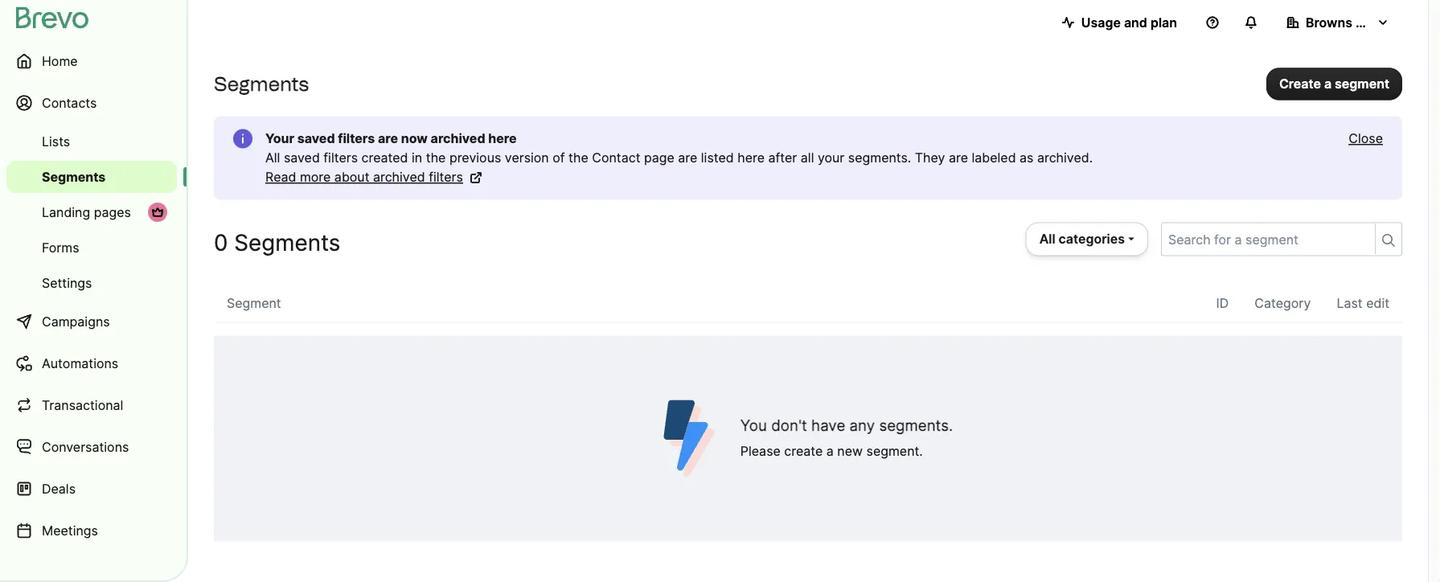 Task type: vqa. For each thing, say whether or not it's contained in the screenshot.
based
no



Task type: locate. For each thing, give the bounding box(es) containing it.
1 vertical spatial filters
[[324, 150, 358, 166]]

1 horizontal spatial are
[[678, 150, 698, 166]]

segments.
[[848, 150, 911, 166], [879, 417, 953, 435]]

0 horizontal spatial a
[[827, 444, 834, 459]]

1 vertical spatial a
[[827, 444, 834, 459]]

1 vertical spatial all
[[1040, 231, 1056, 247]]

enterprise
[[1356, 14, 1420, 30]]

read more about archived filters
[[265, 169, 463, 185]]

campaigns
[[42, 314, 110, 329]]

pages
[[94, 204, 131, 220]]

landing pages
[[42, 204, 131, 220]]

Search for a segment search field
[[1162, 223, 1369, 255]]

0 horizontal spatial all
[[265, 150, 280, 166]]

about
[[334, 169, 370, 185]]

filters up 'about' in the top left of the page
[[324, 150, 358, 166]]

are
[[378, 131, 398, 146], [678, 150, 698, 166], [949, 150, 968, 166]]

create
[[1280, 76, 1321, 91]]

have
[[812, 417, 846, 435]]

browns
[[1306, 14, 1353, 30]]

create a segment button
[[1267, 68, 1403, 100]]

forms
[[42, 240, 79, 255]]

all
[[265, 150, 280, 166], [1040, 231, 1056, 247]]

archived down created at the top of page
[[373, 169, 425, 185]]

0 vertical spatial saved
[[297, 131, 335, 146]]

new
[[838, 444, 863, 459]]

the
[[426, 150, 446, 166], [569, 150, 589, 166]]

0 segments
[[214, 229, 341, 256]]

1 vertical spatial segments.
[[879, 417, 953, 435]]

segments up the landing at top
[[42, 169, 106, 185]]

0 vertical spatial segments
[[214, 72, 309, 95]]

close link
[[1349, 129, 1383, 148]]

a
[[1325, 76, 1332, 91], [827, 444, 834, 459]]

1 the from the left
[[426, 150, 446, 166]]

1 horizontal spatial the
[[569, 150, 589, 166]]

saved right your
[[297, 131, 335, 146]]

0 vertical spatial here
[[488, 131, 517, 146]]

archived inside your saved filters are now archived here all saved filters created in the previous version of the contact page are listed here after all your segments. they are labeled as archived.
[[431, 131, 485, 146]]

your
[[265, 131, 294, 146]]

landing pages link
[[6, 196, 177, 228]]

segments. up 'segment.'
[[879, 417, 953, 435]]

filters up created at the top of page
[[338, 131, 375, 146]]

browns enterprise button
[[1274, 6, 1420, 39]]

are right the page
[[678, 150, 698, 166]]

you
[[741, 417, 767, 435]]

after
[[769, 150, 797, 166]]

0 vertical spatial filters
[[338, 131, 375, 146]]

0 vertical spatial segments.
[[848, 150, 911, 166]]

segments. right your
[[848, 150, 911, 166]]

created
[[362, 150, 408, 166]]

1 vertical spatial segments
[[42, 169, 106, 185]]

0 horizontal spatial the
[[426, 150, 446, 166]]

as
[[1020, 150, 1034, 166]]

0 horizontal spatial archived
[[373, 169, 425, 185]]

now
[[401, 131, 428, 146]]

a left new
[[827, 444, 834, 459]]

left___rvooi image
[[151, 206, 164, 219]]

saved
[[297, 131, 335, 146], [284, 150, 320, 166]]

2 the from the left
[[569, 150, 589, 166]]

all down your
[[265, 150, 280, 166]]

close
[[1349, 131, 1383, 146]]

calls
[[42, 565, 71, 580]]

0 vertical spatial a
[[1325, 76, 1332, 91]]

here
[[488, 131, 517, 146], [738, 150, 765, 166]]

here up version
[[488, 131, 517, 146]]

labeled
[[972, 150, 1016, 166]]

alert
[[214, 116, 1403, 200]]

1 horizontal spatial all
[[1040, 231, 1056, 247]]

campaigns link
[[6, 302, 177, 341]]

all categories
[[1040, 231, 1125, 247]]

1 horizontal spatial a
[[1325, 76, 1332, 91]]

settings link
[[6, 267, 177, 299]]

filters down previous
[[429, 169, 463, 185]]

2 horizontal spatial are
[[949, 150, 968, 166]]

and
[[1124, 14, 1148, 30]]

search image
[[1383, 234, 1395, 247]]

filters
[[338, 131, 375, 146], [324, 150, 358, 166], [429, 169, 463, 185]]

forms link
[[6, 232, 177, 264]]

1 horizontal spatial archived
[[431, 131, 485, 146]]

the right of
[[569, 150, 589, 166]]

here left after at the right
[[738, 150, 765, 166]]

a right create
[[1325, 76, 1332, 91]]

of
[[553, 150, 565, 166]]

version
[[505, 150, 549, 166]]

1 vertical spatial archived
[[373, 169, 425, 185]]

all left categories
[[1040, 231, 1056, 247]]

2 vertical spatial segments
[[234, 229, 341, 256]]

previous
[[450, 150, 501, 166]]

saved up more
[[284, 150, 320, 166]]

transactional
[[42, 397, 123, 413]]

0 vertical spatial all
[[265, 150, 280, 166]]

0 horizontal spatial here
[[488, 131, 517, 146]]

the right in
[[426, 150, 446, 166]]

are right they on the top right of the page
[[949, 150, 968, 166]]

segments
[[214, 72, 309, 95], [42, 169, 106, 185], [234, 229, 341, 256]]

categories
[[1059, 231, 1125, 247]]

your
[[818, 150, 845, 166]]

segment.
[[867, 444, 923, 459]]

lists link
[[6, 125, 177, 158]]

last
[[1337, 296, 1363, 311]]

archived
[[431, 131, 485, 146], [373, 169, 425, 185]]

all inside your saved filters are now archived here all saved filters created in the previous version of the contact page are listed here after all your segments. they are labeled as archived.
[[265, 150, 280, 166]]

0 vertical spatial archived
[[431, 131, 485, 146]]

are up created at the top of page
[[378, 131, 398, 146]]

all categories button
[[1026, 222, 1149, 256]]

segments down read
[[234, 229, 341, 256]]

archived up previous
[[431, 131, 485, 146]]

1 vertical spatial here
[[738, 150, 765, 166]]

all
[[801, 150, 814, 166]]

segments up your
[[214, 72, 309, 95]]

0
[[214, 229, 228, 256]]



Task type: describe. For each thing, give the bounding box(es) containing it.
they
[[915, 150, 945, 166]]

contacts link
[[6, 84, 177, 122]]

segments inside segments link
[[42, 169, 106, 185]]

calls link
[[6, 553, 177, 582]]

please
[[741, 444, 781, 459]]

alert containing your saved filters are now archived here
[[214, 116, 1403, 200]]

automations
[[42, 356, 118, 371]]

id
[[1217, 296, 1229, 311]]

automations link
[[6, 344, 177, 383]]

conversations
[[42, 439, 129, 455]]

1 vertical spatial saved
[[284, 150, 320, 166]]

landing
[[42, 204, 90, 220]]

usage and plan button
[[1049, 6, 1190, 39]]

deals link
[[6, 470, 177, 508]]

lists
[[42, 134, 70, 149]]

contacts
[[42, 95, 97, 111]]

meetings
[[42, 523, 98, 538]]

segments. inside your saved filters are now archived here all saved filters created in the previous version of the contact page are listed here after all your segments. they are labeled as archived.
[[848, 150, 911, 166]]

you don't have any segments.
[[741, 417, 953, 435]]

your saved filters are now archived here all saved filters created in the previous version of the contact page are listed here after all your segments. they are labeled as archived.
[[265, 131, 1093, 166]]

contact
[[592, 150, 641, 166]]

create
[[784, 444, 823, 459]]

read
[[265, 169, 296, 185]]

archived.
[[1038, 150, 1093, 166]]

edit
[[1367, 296, 1390, 311]]

search button
[[1375, 224, 1402, 255]]

segment
[[1335, 76, 1390, 91]]

0 horizontal spatial are
[[378, 131, 398, 146]]

listed
[[701, 150, 734, 166]]

create a segment
[[1280, 76, 1390, 91]]

home
[[42, 53, 78, 69]]

home link
[[6, 42, 177, 80]]

segments link
[[6, 161, 177, 193]]

meetings link
[[6, 512, 177, 550]]

segment
[[227, 296, 281, 311]]

usage
[[1082, 14, 1121, 30]]

any
[[850, 417, 875, 435]]

browns enterprise
[[1306, 14, 1420, 30]]

deals
[[42, 481, 76, 497]]

settings
[[42, 275, 92, 291]]

conversations link
[[6, 428, 177, 466]]

page
[[644, 150, 675, 166]]

transactional link
[[6, 386, 177, 425]]

a inside button
[[1325, 76, 1332, 91]]

read more about archived filters link
[[265, 168, 483, 187]]

don't
[[771, 417, 807, 435]]

last edit
[[1337, 296, 1390, 311]]

2 vertical spatial filters
[[429, 169, 463, 185]]

usage and plan
[[1082, 14, 1177, 30]]

1 horizontal spatial here
[[738, 150, 765, 166]]

please create a new segment.
[[741, 444, 923, 459]]

category
[[1255, 296, 1311, 311]]

more
[[300, 169, 331, 185]]

in
[[412, 150, 422, 166]]

plan
[[1151, 14, 1177, 30]]

all inside button
[[1040, 231, 1056, 247]]



